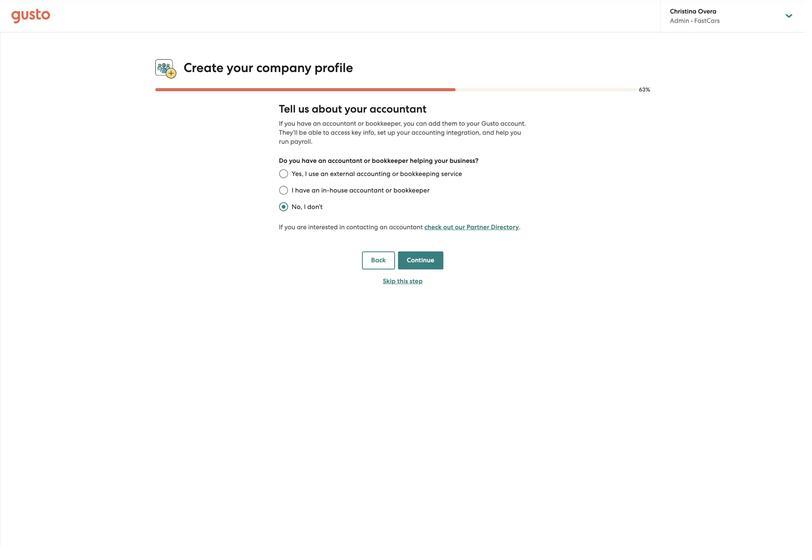 Task type: describe. For each thing, give the bounding box(es) containing it.
about
[[312, 103, 342, 116]]

our
[[455, 224, 466, 231]]

access
[[331, 129, 350, 136]]

integration,
[[447, 129, 481, 136]]

63%
[[639, 86, 651, 93]]

run
[[279, 138, 289, 145]]

do
[[279, 157, 288, 165]]

i for no,
[[304, 203, 306, 211]]

christina
[[671, 8, 697, 15]]

step
[[410, 278, 423, 285]]

accounting inside "if you have an accountant or bookkeeper, you can add them to your gusto account. they'll be able to access key info, set up your accounting integration, and help you run payroll."
[[412, 129, 445, 136]]

or down do you have an accountant or bookkeeper helping your business?
[[393, 170, 399, 178]]

you for if you have an accountant or bookkeeper, you can add them to your gusto account. they'll be able to access key info, set up your accounting integration, and help you run payroll.
[[285, 120, 296, 127]]

i for yes,
[[305, 170, 307, 178]]

profile
[[315, 60, 353, 75]]

your up service
[[435, 157, 448, 165]]

key
[[352, 129, 362, 136]]

accountant inside if you are interested in contacting an accountant check out our partner directory .
[[389, 224, 423, 231]]

accountant for if you have an accountant or bookkeeper, you can add them to your gusto account. they'll be able to access key info, set up your accounting integration, and help you run payroll.
[[323, 120, 357, 127]]

you for if you are interested in contacting an accountant check out our partner directory .
[[285, 224, 296, 231]]

use
[[309, 170, 319, 178]]

accountant down yes, i use an external accounting or bookkeeping service
[[350, 187, 384, 194]]

company
[[257, 60, 312, 75]]

you for do you have an accountant or bookkeeper helping your business?
[[289, 157, 300, 165]]

skip
[[383, 278, 396, 285]]

0 vertical spatial to
[[459, 120, 466, 127]]

0 horizontal spatial accounting
[[357, 170, 391, 178]]

0 vertical spatial bookkeeper
[[372, 157, 409, 165]]

0 horizontal spatial to
[[323, 129, 329, 136]]

can
[[416, 120, 427, 127]]

or down yes, i use an external accounting or bookkeeping service
[[386, 187, 392, 194]]

this
[[398, 278, 408, 285]]

an for yes,
[[321, 170, 329, 178]]

an inside if you are interested in contacting an accountant check out our partner directory .
[[380, 224, 388, 231]]

1 vertical spatial bookkeeper
[[394, 187, 430, 194]]

accountant for tell us about your accountant
[[370, 103, 427, 116]]

fastcars
[[695, 17, 721, 24]]

gusto
[[482, 120, 499, 127]]

accountant for do you have an accountant or bookkeeper helping your business?
[[328, 157, 363, 165]]

No, I don't radio
[[275, 199, 292, 215]]

bookkeeper,
[[366, 120, 402, 127]]

2 vertical spatial have
[[295, 187, 310, 194]]

skip this step
[[383, 278, 423, 285]]

set
[[378, 129, 386, 136]]

your right create in the top of the page
[[227, 60, 253, 75]]

service
[[442, 170, 463, 178]]

help
[[496, 129, 509, 136]]

house
[[330, 187, 348, 194]]

have for have
[[302, 157, 317, 165]]

be
[[299, 129, 307, 136]]

are
[[297, 224, 307, 231]]

us
[[299, 103, 309, 116]]



Task type: vqa. For each thing, say whether or not it's contained in the screenshot.
have within If you have an accountant or bookkeeper, you can add them to your Gusto account. They'll be able to access key info, set up your accounting integration, and help you run payroll.
yes



Task type: locate. For each thing, give the bounding box(es) containing it.
2 if from the top
[[279, 224, 283, 231]]

bookkeeper up yes, i use an external accounting or bookkeeping service
[[372, 157, 409, 165]]

have
[[297, 120, 312, 127], [302, 157, 317, 165], [295, 187, 310, 194]]

I have an in-house accountant or bookkeeper radio
[[275, 182, 292, 199]]

1 vertical spatial i
[[292, 187, 294, 194]]

up
[[388, 129, 396, 136]]

i left use
[[305, 170, 307, 178]]

add
[[429, 120, 441, 127]]

0 vertical spatial i
[[305, 170, 307, 178]]

info,
[[363, 129, 376, 136]]

0 vertical spatial have
[[297, 120, 312, 127]]

or up key
[[358, 120, 364, 127]]

1 horizontal spatial to
[[459, 120, 466, 127]]

your
[[227, 60, 253, 75], [345, 103, 367, 116], [467, 120, 480, 127], [397, 129, 410, 136], [435, 157, 448, 165]]

1 vertical spatial have
[[302, 157, 317, 165]]

accountant up bookkeeper,
[[370, 103, 427, 116]]

.
[[519, 224, 521, 231]]

accounting
[[412, 129, 445, 136], [357, 170, 391, 178]]

bookkeeping
[[401, 170, 440, 178]]

if for check
[[279, 224, 283, 231]]

if down the no, i don't option
[[279, 224, 283, 231]]

you down account.
[[511, 129, 522, 136]]

if inside if you are interested in contacting an accountant check out our partner directory .
[[279, 224, 283, 231]]

able
[[309, 129, 322, 136]]

your up integration,
[[467, 120, 480, 127]]

have for about
[[297, 120, 312, 127]]

0 vertical spatial accounting
[[412, 129, 445, 136]]

christina overa admin • fastcars
[[671, 8, 721, 24]]

1 vertical spatial to
[[323, 129, 329, 136]]

1 vertical spatial if
[[279, 224, 283, 231]]

partner
[[467, 224, 490, 231]]

an left in-
[[312, 187, 320, 194]]

accounting down do you have an accountant or bookkeeper helping your business?
[[357, 170, 391, 178]]

tell us about your accountant
[[279, 103, 427, 116]]

yes, i use an external accounting or bookkeeping service
[[292, 170, 463, 178]]

if you are interested in contacting an accountant check out our partner directory .
[[279, 224, 521, 231]]

i right no,
[[304, 203, 306, 211]]

your right up
[[397, 129, 410, 136]]

directory
[[491, 224, 519, 231]]

an right contacting
[[380, 224, 388, 231]]

1 horizontal spatial accounting
[[412, 129, 445, 136]]

your up key
[[345, 103, 367, 116]]

payroll.
[[291, 138, 313, 145]]

continue
[[407, 257, 435, 264]]

or inside "if you have an accountant or bookkeeper, you can add them to your gusto account. they'll be able to access key info, set up your accounting integration, and help you run payroll."
[[358, 120, 364, 127]]

check out our partner directory link
[[425, 224, 519, 231]]

create your company profile
[[184, 60, 353, 75]]

if up they'll
[[279, 120, 283, 127]]

contacting
[[347, 224, 378, 231]]

you up they'll
[[285, 120, 296, 127]]

overa
[[699, 8, 717, 15]]

to right able
[[323, 129, 329, 136]]

or
[[358, 120, 364, 127], [364, 157, 371, 165], [393, 170, 399, 178], [386, 187, 392, 194]]

accountant left check
[[389, 224, 423, 231]]

i have an in-house accountant or bookkeeper
[[292, 187, 430, 194]]

or up yes, i use an external accounting or bookkeeping service
[[364, 157, 371, 165]]

to
[[459, 120, 466, 127], [323, 129, 329, 136]]

accountant inside "if you have an accountant or bookkeeper, you can add them to your gusto account. they'll be able to access key info, set up your accounting integration, and help you run payroll."
[[323, 120, 357, 127]]

an right use
[[321, 170, 329, 178]]

back
[[371, 257, 386, 264]]

yes,
[[292, 170, 304, 178]]

no, i don't
[[292, 203, 323, 211]]

an for if
[[313, 120, 321, 127]]

account.
[[501, 120, 527, 127]]

if for can
[[279, 120, 283, 127]]

in-
[[322, 187, 330, 194]]

an up able
[[313, 120, 321, 127]]

have inside "if you have an accountant or bookkeeper, you can add them to your gusto account. they'll be able to access key info, set up your accounting integration, and help you run payroll."
[[297, 120, 312, 127]]

accounting down add
[[412, 129, 445, 136]]

accountant
[[370, 103, 427, 116], [323, 120, 357, 127], [328, 157, 363, 165], [350, 187, 384, 194], [389, 224, 423, 231]]

you
[[285, 120, 296, 127], [404, 120, 415, 127], [511, 129, 522, 136], [289, 157, 300, 165], [285, 224, 296, 231]]

bookkeeper down bookkeeping
[[394, 187, 430, 194]]

•
[[692, 17, 693, 24]]

continue button
[[398, 252, 444, 270]]

no,
[[292, 203, 303, 211]]

if you have an accountant or bookkeeper, you can add them to your gusto account. they'll be able to access key info, set up your accounting integration, and help you run payroll.
[[279, 120, 527, 145]]

external
[[330, 170, 355, 178]]

an inside "if you have an accountant or bookkeeper, you can add them to your gusto account. they'll be able to access key info, set up your accounting integration, and help you run payroll."
[[313, 120, 321, 127]]

an for do
[[319, 157, 327, 165]]

Yes, I use an external accounting or bookkeeping service radio
[[275, 166, 292, 182]]

back link
[[362, 252, 395, 270]]

if inside "if you have an accountant or bookkeeper, you can add them to your gusto account. they'll be able to access key info, set up your accounting integration, and help you run payroll."
[[279, 120, 283, 127]]

you left can
[[404, 120, 415, 127]]

in
[[340, 224, 345, 231]]

you right do
[[289, 157, 300, 165]]

skip this step button
[[362, 273, 444, 291]]

and
[[483, 129, 495, 136]]

have up no, i don't
[[295, 187, 310, 194]]

i
[[305, 170, 307, 178], [292, 187, 294, 194], [304, 203, 306, 211]]

helping
[[410, 157, 433, 165]]

to up integration,
[[459, 120, 466, 127]]

admin
[[671, 17, 690, 24]]

they'll
[[279, 129, 298, 136]]

don't
[[308, 203, 323, 211]]

you left the are
[[285, 224, 296, 231]]

you inside if you are interested in contacting an accountant check out our partner directory .
[[285, 224, 296, 231]]

home image
[[11, 8, 50, 23]]

have up the be
[[297, 120, 312, 127]]

do you have an accountant or bookkeeper helping your business?
[[279, 157, 479, 165]]

an
[[313, 120, 321, 127], [319, 157, 327, 165], [321, 170, 329, 178], [312, 187, 320, 194], [380, 224, 388, 231]]

1 if from the top
[[279, 120, 283, 127]]

interested
[[308, 224, 338, 231]]

0 vertical spatial if
[[279, 120, 283, 127]]

business?
[[450, 157, 479, 165]]

have up use
[[302, 157, 317, 165]]

bookkeeper
[[372, 157, 409, 165], [394, 187, 430, 194]]

out
[[444, 224, 454, 231]]

an up use
[[319, 157, 327, 165]]

if
[[279, 120, 283, 127], [279, 224, 283, 231]]

accountant up access
[[323, 120, 357, 127]]

create
[[184, 60, 224, 75]]

accountant up external
[[328, 157, 363, 165]]

them
[[442, 120, 458, 127]]

tell
[[279, 103, 296, 116]]

1 vertical spatial accounting
[[357, 170, 391, 178]]

i up no,
[[292, 187, 294, 194]]

2 vertical spatial i
[[304, 203, 306, 211]]

check
[[425, 224, 442, 231]]



